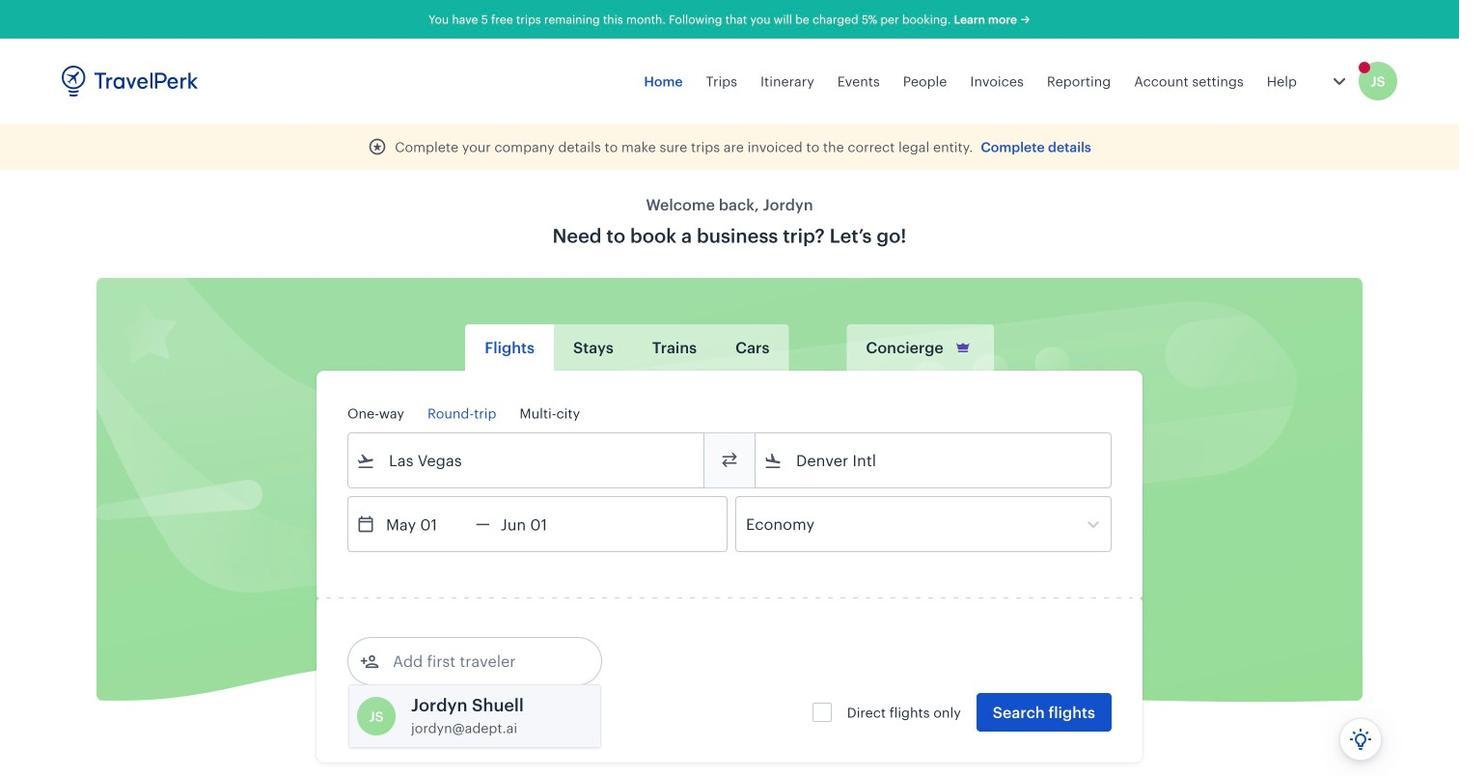 Task type: locate. For each thing, give the bounding box(es) containing it.
Return text field
[[490, 497, 591, 551]]

Depart text field
[[376, 497, 476, 551]]

To search field
[[783, 445, 1086, 476]]

Add first traveler search field
[[379, 646, 580, 677]]



Task type: describe. For each thing, give the bounding box(es) containing it.
From search field
[[376, 445, 679, 476]]



